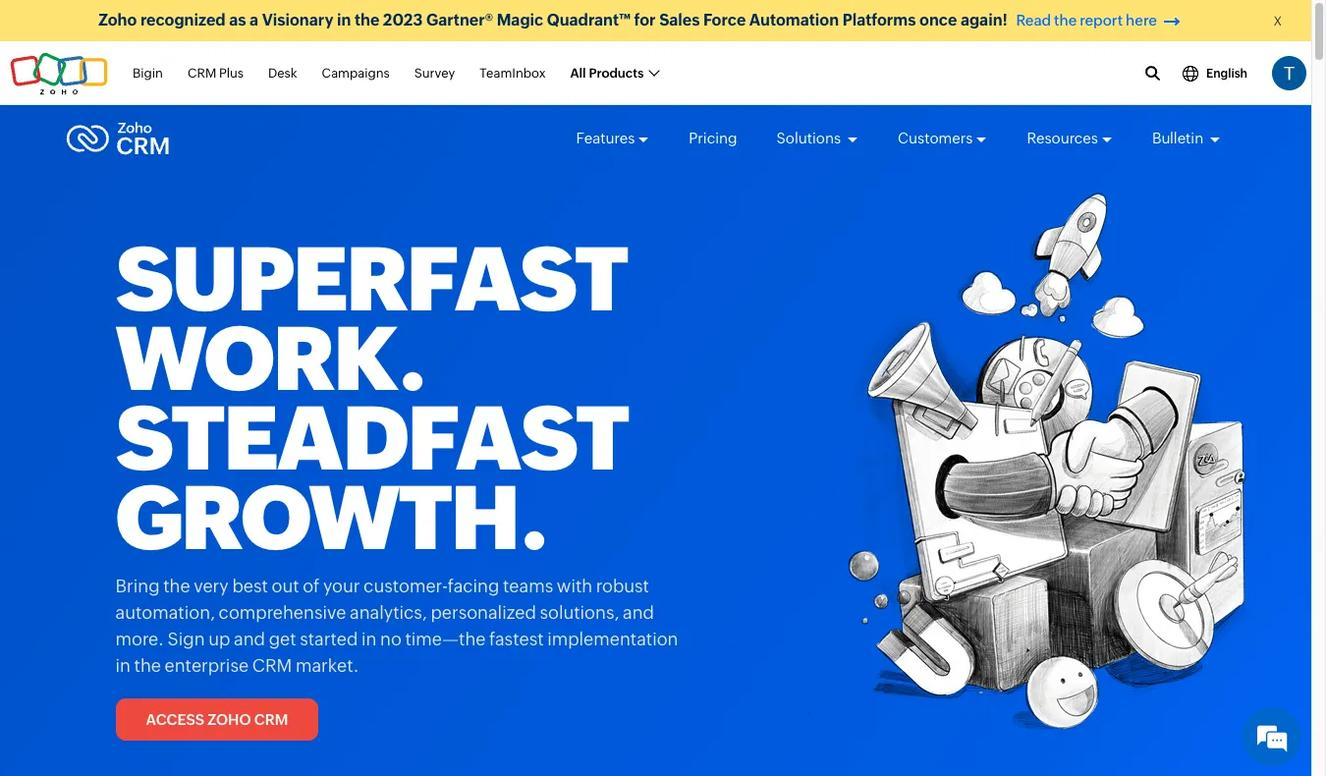 Task type: describe. For each thing, give the bounding box(es) containing it.
access
[[146, 711, 204, 728]]

work.
[[115, 309, 426, 410]]

bring
[[115, 576, 160, 596]]

solutions,
[[540, 602, 619, 623]]

resources link
[[1027, 112, 1113, 165]]

bigin
[[133, 66, 163, 80]]

of
[[303, 576, 320, 596]]

platforms
[[843, 11, 916, 29]]

all products link
[[570, 55, 659, 92]]

the left "2023"
[[355, 11, 380, 29]]

the down more.
[[134, 655, 161, 676]]

read the report here link
[[1012, 12, 1184, 29]]

automation
[[750, 11, 839, 29]]

zoho crm logo image
[[66, 117, 170, 160]]

campaigns link
[[322, 55, 390, 92]]

once
[[920, 11, 957, 29]]

report
[[1080, 12, 1123, 28]]

solutions
[[777, 130, 844, 146]]

a
[[250, 11, 259, 29]]

for
[[634, 11, 656, 29]]

steadfast
[[115, 388, 628, 489]]

crm inside crm plus link
[[188, 66, 216, 80]]

recognized
[[141, 11, 226, 29]]

robust
[[596, 576, 649, 596]]

solutions link
[[777, 112, 859, 165]]

teaminbox link
[[480, 55, 546, 92]]

crm home banner image
[[803, 192, 1250, 755]]

gartner®
[[427, 11, 493, 29]]

pricing link
[[689, 112, 738, 165]]

customers
[[898, 130, 973, 146]]

comprehensive
[[219, 602, 346, 623]]

with
[[557, 576, 593, 596]]

sales
[[660, 11, 700, 29]]

fastest
[[489, 629, 544, 650]]

force
[[704, 11, 746, 29]]

teams
[[503, 576, 553, 596]]

superfast
[[115, 229, 627, 330]]

no
[[380, 629, 402, 650]]

english
[[1207, 66, 1248, 80]]

desk link
[[268, 55, 297, 92]]

tara schultz image
[[1273, 56, 1307, 90]]

0 horizontal spatial zoho
[[98, 11, 137, 29]]

1 vertical spatial zoho
[[208, 711, 251, 728]]

the up automation,
[[163, 576, 190, 596]]

again!
[[961, 11, 1008, 29]]

enterprise
[[165, 655, 249, 676]]

campaigns
[[322, 66, 390, 80]]

up
[[209, 629, 230, 650]]

superfast work. steadfast growth. bring the very best out of your customer-facing teams with robust automation, comprehensive analytics, personalized solutions, and more. sign up and get started in no time—the fastest implementation in the enterprise crm market.
[[115, 229, 678, 676]]

bulletin link
[[1153, 112, 1222, 165]]

desk
[[268, 66, 297, 80]]



Task type: vqa. For each thing, say whether or not it's contained in the screenshot.
business.
no



Task type: locate. For each thing, give the bounding box(es) containing it.
and
[[623, 602, 654, 623], [234, 629, 265, 650]]

growth.
[[115, 468, 547, 569]]

features link
[[576, 112, 650, 165]]

1 vertical spatial in
[[362, 629, 377, 650]]

more.
[[115, 629, 164, 650]]

visionary
[[262, 11, 334, 29]]

survey link
[[414, 55, 455, 92]]

the right read
[[1054, 12, 1077, 28]]

x
[[1274, 14, 1282, 28]]

bulletin
[[1153, 130, 1207, 146]]

0 vertical spatial crm
[[188, 66, 216, 80]]

1 vertical spatial crm
[[252, 655, 292, 676]]

1 horizontal spatial in
[[337, 11, 351, 29]]

market.
[[296, 655, 359, 676]]

crm
[[188, 66, 216, 80], [252, 655, 292, 676], [254, 711, 288, 728]]

pricing
[[689, 130, 738, 146]]

2 vertical spatial in
[[115, 655, 131, 676]]

zoho
[[98, 11, 137, 29], [208, 711, 251, 728]]

the
[[355, 11, 380, 29], [1054, 12, 1077, 28], [163, 576, 190, 596], [134, 655, 161, 676]]

survey
[[414, 66, 455, 80]]

zoho up bigin
[[98, 11, 137, 29]]

0 vertical spatial zoho
[[98, 11, 137, 29]]

zoho recognized as a visionary in the 2023 gartner® magic quadrant™ for sales force automation platforms once again! read the report here
[[98, 11, 1157, 29]]

and down the robust
[[623, 602, 654, 623]]

access zoho crm link
[[115, 699, 319, 740]]

your
[[323, 576, 360, 596]]

in down more.
[[115, 655, 131, 676]]

get
[[269, 629, 296, 650]]

analytics,
[[350, 602, 427, 623]]

customer-
[[364, 576, 448, 596]]

0 vertical spatial in
[[337, 11, 351, 29]]

the inside zoho recognized as a visionary in the 2023 gartner® magic quadrant™ for sales force automation platforms once again! read the report here
[[1054, 12, 1077, 28]]

zoho right access
[[208, 711, 251, 728]]

teaminbox
[[480, 66, 546, 80]]

2 horizontal spatial in
[[362, 629, 377, 650]]

here
[[1126, 12, 1157, 28]]

quadrant™
[[547, 11, 631, 29]]

all products
[[570, 66, 644, 80]]

crm plus link
[[188, 55, 244, 92]]

as
[[229, 11, 246, 29]]

facing
[[448, 576, 500, 596]]

sign
[[168, 629, 205, 650]]

crm plus
[[188, 66, 244, 80]]

resources
[[1027, 130, 1099, 146]]

and right up
[[234, 629, 265, 650]]

out
[[272, 576, 299, 596]]

features
[[576, 130, 635, 146]]

1 horizontal spatial and
[[623, 602, 654, 623]]

crm inside "superfast work. steadfast growth. bring the very best out of your customer-facing teams with robust automation, comprehensive analytics, personalized solutions, and more. sign up and get started in no time—the fastest implementation in the enterprise crm market."
[[252, 655, 292, 676]]

automation,
[[115, 602, 215, 623]]

all
[[570, 66, 586, 80]]

in
[[337, 11, 351, 29], [362, 629, 377, 650], [115, 655, 131, 676]]

implementation
[[547, 629, 678, 650]]

0 vertical spatial and
[[623, 602, 654, 623]]

bigin link
[[133, 55, 163, 92]]

1 horizontal spatial zoho
[[208, 711, 251, 728]]

1 vertical spatial and
[[234, 629, 265, 650]]

magic
[[497, 11, 544, 29]]

best
[[232, 576, 268, 596]]

0 horizontal spatial and
[[234, 629, 265, 650]]

products
[[589, 66, 644, 80]]

personalized
[[431, 602, 536, 623]]

2023
[[383, 11, 423, 29]]

0 horizontal spatial in
[[115, 655, 131, 676]]

in left no
[[362, 629, 377, 650]]

crm inside the access zoho crm link
[[254, 711, 288, 728]]

very
[[194, 576, 229, 596]]

time—the
[[405, 629, 486, 650]]

2 vertical spatial crm
[[254, 711, 288, 728]]

started
[[300, 629, 358, 650]]

read
[[1016, 12, 1051, 28]]

plus
[[219, 66, 244, 80]]

access zoho crm
[[146, 711, 288, 728]]

in right visionary
[[337, 11, 351, 29]]



